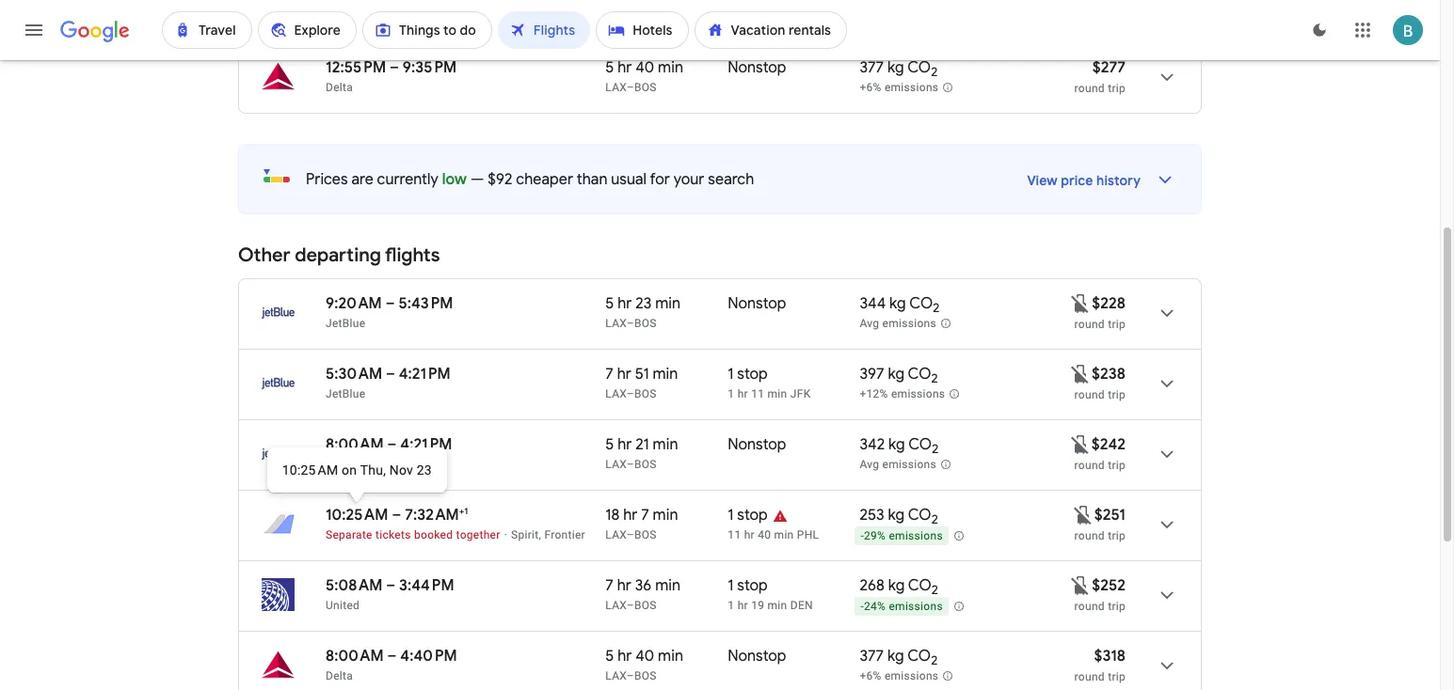 Task type: vqa. For each thing, say whether or not it's contained in the screenshot.
second LAX from the bottom
yes



Task type: describe. For each thing, give the bounding box(es) containing it.
lax for 5:08 am – 3:44 pm united
[[606, 600, 627, 613]]

den
[[791, 600, 813, 613]]

price
[[1061, 172, 1094, 189]]

268
[[860, 577, 885, 596]]

10:25 am on thu, nov 23
[[282, 463, 432, 478]]

2 for $242
[[932, 442, 939, 458]]

min inside 1 stop 1 hr 11 min jfk
[[768, 388, 787, 401]]

228 US dollars text field
[[1092, 295, 1126, 313]]

trip for $251
[[1108, 530, 1126, 543]]

this price for this flight doesn't include overhead bin access. if you need a carry-on bag, use the bags filter to update prices. image for $242
[[1069, 434, 1092, 456]]

round for $242
[[1075, 459, 1105, 473]]

co for $238
[[908, 365, 932, 384]]

7:32 am
[[405, 506, 459, 525]]

2 for $251
[[932, 512, 938, 528]]

change appearance image
[[1297, 8, 1342, 53]]

2 for $252
[[932, 583, 939, 599]]

hr for 9:35 pm total duration 5 hr 40 min. element
[[618, 58, 632, 77]]

24%
[[864, 601, 886, 614]]

history
[[1097, 172, 1141, 189]]

total duration 18 hr 7 min. element
[[606, 506, 728, 528]]

1 stop flight. element for 7 hr 51 min
[[728, 365, 768, 387]]

lax inside 18 hr 7 min lax – bos
[[606, 529, 627, 542]]

co for $251
[[908, 506, 932, 525]]

40 for 4:40 pm
[[636, 648, 655, 667]]

total duration 7 hr 36 min. element
[[606, 577, 728, 599]]

stop for 1 stop
[[737, 506, 768, 525]]

1 left 19
[[728, 600, 735, 613]]

2 for $238
[[932, 371, 938, 387]]

—
[[471, 170, 484, 189]]

- for 268
[[861, 601, 864, 614]]

view price history image
[[1143, 157, 1188, 202]]

5 for 5:43 pm
[[606, 295, 614, 313]]

– inside 18 hr 7 min lax – bos
[[627, 529, 635, 542]]

min for total duration 7 hr 51 min. element
[[653, 365, 678, 384]]

currently
[[377, 170, 439, 189]]

phl
[[797, 529, 819, 542]]

other
[[238, 244, 290, 267]]

5:08 am – 3:44 pm united
[[326, 577, 454, 613]]

nonstop for 4:40 pm
[[728, 648, 787, 667]]

– inside 7 hr 51 min lax – bos
[[627, 388, 635, 401]]

7 for 51
[[606, 365, 614, 384]]

342 kg co 2
[[860, 436, 939, 458]]

Departure time: 8:00 AM. text field
[[326, 436, 384, 455]]

your
[[674, 170, 705, 189]]

+6% for $318
[[860, 670, 882, 684]]

hr for total duration 7 hr 51 min. element
[[617, 365, 632, 384]]

Departure time: 12:55 PM. text field
[[326, 58, 386, 77]]

cheaper
[[516, 170, 573, 189]]

242 US dollars text field
[[1092, 436, 1126, 455]]

$242
[[1092, 436, 1126, 455]]

$92
[[488, 170, 513, 189]]

min for total duration 5 hr 21 min. 'element'
[[653, 436, 678, 455]]

12:55 pm – 9:35 pm delta
[[326, 58, 457, 94]]

leaves los angeles international airport at 5:30 am on thursday, november 23 and arrives at boston logan international airport at 4:21 pm on thursday, november 23. element
[[326, 365, 451, 384]]

7 hr 36 min lax – bos
[[606, 577, 681, 613]]

spirit,
[[511, 529, 541, 542]]

frontier
[[545, 529, 586, 542]]

344
[[860, 295, 886, 313]]

total duration 5 hr 40 min. element for 4:40 pm
[[606, 648, 728, 669]]

10:25 am on thu,
[[282, 463, 386, 478]]

total duration 5 hr 23 min. element
[[606, 295, 728, 316]]

51
[[635, 365, 649, 384]]

min for total duration 5 hr 40 min. element for 4:40 pm
[[658, 648, 683, 667]]

253
[[860, 506, 885, 525]]

trip inside $318 round trip
[[1108, 671, 1126, 684]]

emissions for 12:55 pm – 9:35 pm delta
[[885, 81, 939, 94]]

trip for $238
[[1108, 389, 1126, 402]]

this price for this flight doesn't include overhead bin access. if you need a carry-on bag, use the bags filter to update prices. image for $228
[[1070, 292, 1092, 315]]

low
[[442, 170, 467, 189]]

stop for 1 stop 1 hr 11 min jfk
[[737, 365, 768, 384]]

layover (1 of 1) is a 1 hr 19 min layover at denver international airport in denver. element
[[728, 599, 850, 614]]

hr inside 1 stop 1 hr 11 min jfk
[[738, 388, 748, 401]]

hr for total duration 5 hr 40 min. element for 4:40 pm
[[618, 648, 632, 667]]

trip for $252
[[1108, 601, 1126, 614]]

usual
[[611, 170, 647, 189]]

flight details. leaves los angeles international airport at 9:20 am on thursday, november 23 and arrives at boston logan international airport at 5:43 pm on thursday, november 23. image
[[1145, 291, 1190, 336]]

hr for total duration 7 hr 36 min. element
[[617, 577, 632, 596]]

– inside 9:20 am – 5:43 pm jetblue
[[386, 295, 395, 313]]

nonstop flight. element for 4:40 pm
[[728, 648, 787, 669]]

flight details. leaves los angeles international airport at 5:08 am on thursday, november 23 and arrives at boston logan international airport at 3:44 pm on thursday, november 23. image
[[1145, 573, 1190, 618]]

– inside 8:00 am – 4:21 pm jetblue
[[387, 436, 397, 455]]

– inside 5 hr 21 min lax – bos
[[627, 458, 635, 472]]

$228
[[1092, 295, 1126, 313]]

5 for 9:35 pm
[[606, 58, 614, 77]]

round trip for $228
[[1075, 318, 1126, 331]]

Arrival time: 7:32 AM on  Friday, November 24. text field
[[405, 506, 468, 525]]

prices
[[306, 170, 348, 189]]

than
[[577, 170, 608, 189]]

18 hr 7 min lax – bos
[[606, 506, 678, 542]]

5:30 am
[[326, 365, 382, 384]]

21
[[636, 436, 649, 455]]

departing
[[295, 244, 381, 267]]

tickets
[[376, 529, 411, 542]]

co for $252
[[908, 577, 932, 596]]

1 united from the top
[[326, 10, 360, 24]]

emissions for 5:30 am – 4:21 pm jetblue
[[891, 388, 946, 401]]

$252
[[1092, 577, 1126, 596]]

23 for nov
[[417, 463, 432, 478]]

jfk
[[791, 388, 811, 401]]

Arrival time: 4:21 PM. text field
[[399, 365, 451, 384]]

trip for $228
[[1108, 318, 1126, 331]]

round inside $318 round trip
[[1075, 671, 1105, 684]]

$277 round trip
[[1075, 58, 1126, 95]]

+6% emissions for $318
[[860, 670, 939, 684]]

-29% emissions
[[861, 530, 943, 543]]

1 stop 1 hr 11 min jfk
[[728, 365, 811, 401]]

hr down 1 stop
[[744, 529, 755, 542]]

11 hr 40 min phl
[[728, 529, 819, 542]]

main menu image
[[23, 19, 45, 41]]

1 vertical spatial 40
[[758, 529, 771, 542]]

nonstop flight. element for 5:43 pm
[[728, 295, 787, 316]]

hr for total duration 5 hr 21 min. 'element'
[[618, 436, 632, 455]]

this price for this flight doesn't include overhead bin access. if you need a carry-on bag, use the bags filter to update prices. image for $238
[[1070, 363, 1092, 386]]

lax for 5:30 am – 4:21 pm jetblue
[[606, 388, 627, 401]]

emissions for 9:20 am – 5:43 pm jetblue
[[883, 317, 937, 331]]

8:00 am – 4:40 pm delta
[[326, 648, 457, 683]]

round inside $277 round trip
[[1075, 82, 1105, 95]]

trip inside $277 round trip
[[1108, 82, 1126, 95]]

round trip for $252
[[1075, 601, 1126, 614]]

– inside "8:00 am – 4:40 pm delta"
[[387, 648, 397, 667]]

4:21 pm for 5:30 am
[[399, 365, 451, 384]]

4:40 pm
[[400, 648, 457, 667]]

268 kg co 2
[[860, 577, 939, 599]]

2 for $228
[[933, 300, 940, 316]]

277 US dollars text field
[[1093, 58, 1126, 77]]

other departing flights
[[238, 244, 440, 267]]

$238
[[1092, 365, 1126, 384]]

- for 253
[[861, 530, 864, 543]]

252 US dollars text field
[[1092, 577, 1126, 596]]

+12%
[[860, 388, 888, 401]]

5:43 pm
[[399, 295, 453, 313]]

hr for total duration 18 hr 7 min. element
[[623, 506, 638, 525]]

leaves los angeles international airport at 9:20 am on thursday, november 23 and arrives at boston logan international airport at 5:43 pm on thursday, november 23. element
[[326, 295, 453, 313]]

Arrival time: 9:35 PM. text field
[[403, 58, 457, 77]]

9:35 pm
[[403, 58, 457, 77]]

leaves los angeles international airport at 8:00 am on thursday, november 23 and arrives at boston logan international airport at 4:21 pm on thursday, november 23. element
[[326, 436, 452, 455]]

– inside 12:55 pm – 9:35 pm delta
[[390, 58, 399, 77]]

leaves los angeles international airport at 12:55 pm on thursday, november 23 and arrives at boston logan international airport at 9:35 pm on thursday, november 23. element
[[326, 58, 457, 77]]

flights
[[385, 244, 440, 267]]

$318 round trip
[[1075, 648, 1126, 684]]

are
[[352, 170, 374, 189]]

8:00 am for 4:21 pm
[[326, 436, 384, 455]]

397 kg co 2
[[860, 365, 938, 387]]

10:25 am – 7:32 am + 1
[[326, 506, 468, 525]]

8:00 am for 4:40 pm
[[326, 648, 384, 667]]

Arrival time: 5:43 PM. text field
[[399, 295, 453, 313]]

5 hr 23 min lax – bos
[[606, 295, 681, 330]]

Departure time: 5:30 AM. text field
[[326, 365, 382, 384]]

8:00 am – 4:21 pm jetblue
[[326, 436, 452, 472]]



Task type: locate. For each thing, give the bounding box(es) containing it.
1 total duration 5 hr 40 min. element from the top
[[606, 58, 728, 80]]

bos inside the 7 hr 36 min lax – bos
[[635, 600, 657, 613]]

40
[[636, 58, 655, 77], [758, 529, 771, 542], [636, 648, 655, 667]]

stop inside 1 stop 1 hr 11 min jfk
[[737, 365, 768, 384]]

Arrival time: 4:40 PM. text field
[[400, 648, 457, 667]]

1 trip from the top
[[1108, 82, 1126, 95]]

this price for this flight doesn't include overhead bin access. if you need a carry-on bag, use the bags filter to update prices. image for $251
[[1072, 504, 1095, 527]]

0 vertical spatial 377 kg co 2
[[860, 58, 938, 80]]

this price for this flight doesn't include overhead bin access. if you need a carry-on bag, use the bags filter to update prices. image up $238 text box
[[1070, 292, 1092, 315]]

delta down "departure time: 12:55 pm." text box
[[326, 81, 353, 94]]

1 avg emissions from the top
[[860, 317, 937, 331]]

40 down lax – bos
[[636, 58, 655, 77]]

4 round trip from the top
[[1075, 530, 1126, 543]]

1 vertical spatial 1 stop flight. element
[[728, 506, 768, 528]]

1 vertical spatial 377
[[860, 648, 884, 667]]

+6% emissions for $277
[[860, 81, 939, 94]]

238 US dollars text field
[[1092, 365, 1126, 384]]

1 vertical spatial 5 hr 40 min lax – bos
[[606, 648, 683, 683]]

1 nonstop flight. element from the top
[[728, 58, 787, 80]]

kg inside 342 kg co 2
[[889, 436, 905, 455]]

2 stop from the top
[[737, 506, 768, 525]]

6 lax from the top
[[606, 529, 627, 542]]

0 vertical spatial avg
[[860, 317, 880, 331]]

total duration 5 hr 21 min. element
[[606, 436, 728, 458]]

2 lax from the top
[[606, 81, 627, 94]]

2 vertical spatial jetblue
[[326, 458, 366, 472]]

view
[[1027, 172, 1058, 189]]

0 vertical spatial 4:21 pm
[[399, 365, 451, 384]]

– inside 5:08 am – 3:44 pm united
[[386, 577, 396, 596]]

flight details. leaves los angeles international airport at 12:55 pm on thursday, november 23 and arrives at boston logan international airport at 9:35 pm on thursday, november 23. image
[[1145, 55, 1190, 100]]

1 vertical spatial stop
[[737, 506, 768, 525]]

trip down 242 us dollars text box
[[1108, 459, 1126, 473]]

4 5 from the top
[[606, 648, 614, 667]]

0 vertical spatial united
[[326, 10, 360, 24]]

2 avg from the top
[[860, 459, 880, 472]]

booked
[[414, 529, 453, 542]]

kg inside 253 kg co 2
[[888, 506, 905, 525]]

1 nonstop from the top
[[728, 58, 787, 77]]

5 inside 5 hr 23 min lax – bos
[[606, 295, 614, 313]]

bos for 9:20 am – 5:43 pm jetblue
[[635, 317, 657, 330]]

round trip down $238 at the bottom of the page
[[1075, 389, 1126, 402]]

2 377 kg co 2 from the top
[[860, 648, 938, 670]]

round
[[1075, 82, 1105, 95], [1075, 318, 1105, 331], [1075, 389, 1105, 402], [1075, 459, 1105, 473], [1075, 530, 1105, 543], [1075, 601, 1105, 614], [1075, 671, 1105, 684]]

2 1 stop flight. element from the top
[[728, 506, 768, 528]]

4:21 pm down arrival time: 5:43 pm. text box
[[399, 365, 451, 384]]

23 for hr
[[636, 295, 652, 313]]

united inside 5:08 am – 3:44 pm united
[[326, 600, 360, 613]]

separate tickets booked together. this trip includes tickets from multiple airlines. missed connections may be protected by kiwi.com.. element
[[326, 529, 500, 542]]

8 bos from the top
[[635, 670, 657, 683]]

7 for 36
[[606, 577, 614, 596]]

avg emissions down '344 kg co 2'
[[860, 317, 937, 331]]

2 nonstop flight. element from the top
[[728, 295, 787, 316]]

round down $251 'text field'
[[1075, 530, 1105, 543]]

avg emissions
[[860, 317, 937, 331], [860, 459, 937, 472]]

7 lax from the top
[[606, 600, 627, 613]]

nonstop flight. element for 4:21 pm
[[728, 436, 787, 458]]

5 for 4:40 pm
[[606, 648, 614, 667]]

this price for this flight doesn't include overhead bin access. if you need a carry-on bag, use the bags filter to update prices. image
[[1070, 292, 1092, 315], [1070, 363, 1092, 386], [1072, 504, 1095, 527]]

min inside the layover (1 of 1) is a 11 hr 40 min overnight layover at philadelphia international airport in philadelphia. element
[[774, 529, 794, 542]]

stop for 1 stop 1 hr 19 min den
[[737, 577, 768, 596]]

377
[[860, 58, 884, 77], [860, 648, 884, 667]]

2 avg emissions from the top
[[860, 459, 937, 472]]

1 vertical spatial +6%
[[860, 670, 882, 684]]

total duration 5 hr 40 min. element down the 7 hr 36 min lax – bos
[[606, 648, 728, 669]]

1 vertical spatial 4:21 pm
[[400, 436, 452, 455]]

search
[[708, 170, 754, 189]]

8 lax from the top
[[606, 670, 627, 683]]

jetblue
[[326, 317, 366, 330], [326, 388, 366, 401], [326, 458, 366, 472]]

Departure time: 9:20 AM. text field
[[326, 295, 382, 313]]

jetblue for 9:20 am
[[326, 317, 366, 330]]

round down 242 us dollars text box
[[1075, 459, 1105, 473]]

377 for $277
[[860, 58, 884, 77]]

1 avg from the top
[[860, 317, 880, 331]]

kg for $252
[[888, 577, 905, 596]]

2 round trip from the top
[[1075, 389, 1126, 402]]

2 5 hr 40 min lax – bos from the top
[[606, 648, 683, 683]]

1 1 stop flight. element from the top
[[728, 365, 768, 387]]

0 vertical spatial 11
[[751, 388, 765, 401]]

4:21 pm
[[399, 365, 451, 384], [400, 436, 452, 455]]

this price for this flight doesn't include overhead bin access. if you need a carry-on bag, use the bags filter to update prices. image up $242
[[1070, 363, 1092, 386]]

1 vertical spatial 23
[[417, 463, 432, 478]]

avg emissions for 342
[[860, 459, 937, 472]]

0 vertical spatial 23
[[636, 295, 652, 313]]

hr left "jfk"
[[738, 388, 748, 401]]

kg for $242
[[889, 436, 905, 455]]

1 bos from the top
[[635, 10, 657, 24]]

trip down $277 text box
[[1108, 82, 1126, 95]]

+6% emissions
[[860, 81, 939, 94], [860, 670, 939, 684]]

0 vertical spatial total duration 5 hr 40 min. element
[[606, 58, 728, 80]]

1 horizontal spatial 11
[[751, 388, 765, 401]]

0 vertical spatial 40
[[636, 58, 655, 77]]

2 inside 342 kg co 2
[[932, 442, 939, 458]]

7 right 18
[[641, 506, 649, 525]]

9:20 am – 5:43 pm jetblue
[[326, 295, 453, 330]]

this price for this flight doesn't include overhead bin access. if you need a carry-on bag, use the bags filter to update prices. image for $252
[[1070, 575, 1092, 597]]

co inside 253 kg co 2
[[908, 506, 932, 525]]

5 left 21
[[606, 436, 614, 455]]

united down 5:08 am
[[326, 600, 360, 613]]

0 vertical spatial this price for this flight doesn't include overhead bin access. if you need a carry-on bag, use the bags filter to update prices. image
[[1070, 292, 1092, 315]]

hr left 36
[[617, 577, 632, 596]]

2 jetblue from the top
[[326, 388, 366, 401]]

9:20 am
[[326, 295, 382, 313]]

4:21 pm inside 5:30 am – 4:21 pm jetblue
[[399, 365, 451, 384]]

1 vertical spatial avg emissions
[[860, 459, 937, 472]]

total duration 5 hr 40 min. element
[[606, 58, 728, 80], [606, 648, 728, 669]]

lax for 8:00 am – 4:40 pm delta
[[606, 670, 627, 683]]

Departure time: 10:25 AM. text field
[[326, 506, 388, 525]]

min inside 18 hr 7 min lax – bos
[[653, 506, 678, 525]]

– inside 5 hr 23 min lax – bos
[[627, 317, 635, 330]]

trip down $238 at the bottom of the page
[[1108, 389, 1126, 402]]

3 round trip from the top
[[1075, 459, 1126, 473]]

jetblue down departure time: 8:00 am. text box
[[326, 458, 366, 472]]

7 left 51
[[606, 365, 614, 384]]

leaves los angeles international airport at 8:00 am on thursday, november 23 and arrives at boston logan international airport at 4:40 pm on thursday, november 23. element
[[326, 648, 457, 667]]

1 5 from the top
[[606, 58, 614, 77]]

hr down the 7 hr 36 min lax – bos
[[618, 648, 632, 667]]

2 delta from the top
[[326, 670, 353, 683]]

7 inside 18 hr 7 min lax – bos
[[641, 506, 649, 525]]

lax inside 5 hr 23 min lax – bos
[[606, 317, 627, 330]]

5 hr 40 min lax – bos for 9:35 pm
[[606, 58, 683, 94]]

2 nonstop from the top
[[728, 295, 787, 313]]

delta for 12:55 pm
[[326, 81, 353, 94]]

trip
[[1108, 82, 1126, 95], [1108, 318, 1126, 331], [1108, 389, 1126, 402], [1108, 459, 1126, 473], [1108, 530, 1126, 543], [1108, 601, 1126, 614], [1108, 671, 1126, 684]]

min for total duration 7 hr 36 min. element
[[655, 577, 681, 596]]

7 hr 51 min lax – bos
[[606, 365, 678, 401]]

round trip down the $228
[[1075, 318, 1126, 331]]

hr left 51
[[617, 365, 632, 384]]

co for $242
[[909, 436, 932, 455]]

co for $228
[[910, 295, 933, 313]]

23
[[636, 295, 652, 313], [417, 463, 432, 478]]

min
[[658, 58, 683, 77], [655, 295, 681, 313], [653, 365, 678, 384], [768, 388, 787, 401], [653, 436, 678, 455], [653, 506, 678, 525], [774, 529, 794, 542], [655, 577, 681, 596], [768, 600, 787, 613], [658, 648, 683, 667]]

$277
[[1093, 58, 1126, 77]]

5 bos from the top
[[635, 458, 657, 472]]

-
[[861, 530, 864, 543], [861, 601, 864, 614]]

3 trip from the top
[[1108, 389, 1126, 402]]

23 right nov
[[417, 463, 432, 478]]

- down 253 on the bottom right of page
[[861, 530, 864, 543]]

together
[[456, 529, 500, 542]]

251 US dollars text field
[[1095, 506, 1126, 525]]

377 kg co 2 for $318
[[860, 648, 938, 670]]

5 for 4:21 pm
[[606, 436, 614, 455]]

avg down 342
[[860, 459, 880, 472]]

round for $228
[[1075, 318, 1105, 331]]

– inside 5:30 am – 4:21 pm jetblue
[[386, 365, 395, 384]]

nonstop flight. element
[[728, 58, 787, 80], [728, 295, 787, 316], [728, 436, 787, 458], [728, 648, 787, 669]]

1 vertical spatial +6% emissions
[[860, 670, 939, 684]]

0 vertical spatial 8:00 am
[[326, 436, 384, 455]]

hr inside the 7 hr 36 min lax – bos
[[617, 577, 632, 596]]

3 stop from the top
[[737, 577, 768, 596]]

7
[[606, 365, 614, 384], [641, 506, 649, 525], [606, 577, 614, 596]]

jetblue for 8:00 am
[[326, 458, 366, 472]]

5 up 7 hr 51 min lax – bos on the left bottom of page
[[606, 295, 614, 313]]

bos for 5:30 am – 4:21 pm jetblue
[[635, 388, 657, 401]]

5 lax from the top
[[606, 458, 627, 472]]

leaves los angeles international airport at 5:08 am on thursday, november 23 and arrives at boston logan international airport at 3:44 pm on thursday, november 23. element
[[326, 577, 454, 596]]

stop
[[737, 365, 768, 384], [737, 506, 768, 525], [737, 577, 768, 596]]

flight details. leaves los angeles international airport at 10:25 am on thursday, november 23 and arrives at boston logan international airport at 7:32 am on friday, november 24. image
[[1145, 503, 1190, 548]]

1 377 from the top
[[860, 58, 884, 77]]

4 nonstop flight. element from the top
[[728, 648, 787, 669]]

nonstop
[[728, 58, 787, 77], [728, 295, 787, 313], [728, 436, 787, 455], [728, 648, 787, 667]]

lax for 12:55 pm – 9:35 pm delta
[[606, 81, 627, 94]]

bos inside 5 hr 21 min lax – bos
[[635, 458, 657, 472]]

4 trip from the top
[[1108, 459, 1126, 473]]

this price for this flight doesn't include overhead bin access. if you need a carry-on bag, use the bags filter to update prices. image down $242
[[1072, 504, 1095, 527]]

397
[[860, 365, 885, 384]]

co inside 268 kg co 2
[[908, 577, 932, 596]]

co inside '344 kg co 2'
[[910, 295, 933, 313]]

29%
[[864, 530, 886, 543]]

nonstop for 5:43 pm
[[728, 295, 787, 313]]

jetblue down 5:30 am
[[326, 388, 366, 401]]

+6% for $277
[[860, 81, 882, 94]]

round down $252
[[1075, 601, 1105, 614]]

19
[[751, 600, 765, 613]]

2 inside 397 kg co 2
[[932, 371, 938, 387]]

round down $318
[[1075, 671, 1105, 684]]

Departure time: 8:00 AM. text field
[[326, 648, 384, 667]]

5 round trip from the top
[[1075, 601, 1126, 614]]

0 vertical spatial 1 stop flight. element
[[728, 365, 768, 387]]

40 for 9:35 pm
[[636, 58, 655, 77]]

0 vertical spatial stop
[[737, 365, 768, 384]]

lax
[[606, 10, 627, 24], [606, 81, 627, 94], [606, 317, 627, 330], [606, 388, 627, 401], [606, 458, 627, 472], [606, 529, 627, 542], [606, 600, 627, 613], [606, 670, 627, 683]]

2 inside 268 kg co 2
[[932, 583, 939, 599]]

hr for total duration 5 hr 23 min. 'element' on the top of page
[[618, 295, 632, 313]]

round trip down 242 us dollars text box
[[1075, 459, 1126, 473]]

5 hr 40 min lax – bos down the 7 hr 36 min lax – bos
[[606, 648, 683, 683]]

6 round from the top
[[1075, 601, 1105, 614]]

7 trip from the top
[[1108, 671, 1126, 684]]

round trip for $242
[[1075, 459, 1126, 473]]

0 vertical spatial 377
[[860, 58, 884, 77]]

stop up layover (1 of 1) is a 1 hr 11 min layover at john f. kennedy international airport in new york. element
[[737, 365, 768, 384]]

1 vertical spatial this price for this flight doesn't include overhead bin access. if you need a carry-on bag, use the bags filter to update prices. image
[[1070, 575, 1092, 597]]

3 1 stop flight. element from the top
[[728, 577, 768, 599]]

36
[[635, 577, 652, 596]]

emissions
[[885, 81, 939, 94], [883, 317, 937, 331], [891, 388, 946, 401], [883, 459, 937, 472], [889, 530, 943, 543], [889, 601, 943, 614], [885, 670, 939, 684]]

2
[[931, 64, 938, 80], [933, 300, 940, 316], [932, 371, 938, 387], [932, 442, 939, 458], [932, 512, 938, 528], [932, 583, 939, 599], [931, 654, 938, 670]]

delta inside "8:00 am – 4:40 pm delta"
[[326, 670, 353, 683]]

min for 9:35 pm total duration 5 hr 40 min. element
[[658, 58, 683, 77]]

5 down lax – bos
[[606, 58, 614, 77]]

trip down $251 'text field'
[[1108, 530, 1126, 543]]

1 delta from the top
[[326, 81, 353, 94]]

view price history
[[1027, 172, 1141, 189]]

3 jetblue from the top
[[326, 458, 366, 472]]

1 lax from the top
[[606, 10, 627, 24]]

2 vertical spatial stop
[[737, 577, 768, 596]]

8:00 am inside "8:00 am – 4:40 pm delta"
[[326, 648, 384, 667]]

4:21 pm up nov
[[400, 436, 452, 455]]

5 hr 40 min lax – bos down lax – bos
[[606, 58, 683, 94]]

jetblue inside 9:20 am – 5:43 pm jetblue
[[326, 317, 366, 330]]

hr right 18
[[623, 506, 638, 525]]

– inside 10:25 am – 7:32 am + 1
[[392, 506, 401, 525]]

avg for 342
[[860, 459, 880, 472]]

kg inside 397 kg co 2
[[888, 365, 905, 384]]

4:21 pm for 8:00 am
[[400, 436, 452, 455]]

round for $251
[[1075, 530, 1105, 543]]

bos for 12:55 pm – 9:35 pm delta
[[635, 81, 657, 94]]

kg inside '344 kg co 2'
[[890, 295, 906, 313]]

0 vertical spatial +6%
[[860, 81, 882, 94]]

hr left 21
[[618, 436, 632, 455]]

253 kg co 2
[[860, 506, 938, 528]]

5:08 am
[[326, 577, 383, 596]]

 image
[[504, 529, 507, 542]]

4:21 pm inside 8:00 am – 4:21 pm jetblue
[[400, 436, 452, 455]]

delta inside 12:55 pm – 9:35 pm delta
[[326, 81, 353, 94]]

+12% emissions
[[860, 388, 946, 401]]

bos inside 7 hr 51 min lax – bos
[[635, 388, 657, 401]]

40 down the 7 hr 36 min lax – bos
[[636, 648, 655, 667]]

avg emissions down 342 kg co 2 on the right of page
[[860, 459, 937, 472]]

2 +6% emissions from the top
[[860, 670, 939, 684]]

- down 268
[[861, 601, 864, 614]]

1 - from the top
[[861, 530, 864, 543]]

Departure time: 5:08 AM. text field
[[326, 577, 383, 596]]

hr inside 5 hr 21 min lax – bos
[[618, 436, 632, 455]]

round trip for $238
[[1075, 389, 1126, 402]]

2 5 from the top
[[606, 295, 614, 313]]

1 down total duration 7 hr 51 min. element
[[728, 388, 735, 401]]

hr
[[618, 58, 632, 77], [618, 295, 632, 313], [617, 365, 632, 384], [738, 388, 748, 401], [618, 436, 632, 455], [623, 506, 638, 525], [744, 529, 755, 542], [617, 577, 632, 596], [738, 600, 748, 613], [618, 648, 632, 667]]

trip down $252
[[1108, 601, 1126, 614]]

3 lax from the top
[[606, 317, 627, 330]]

bos for 5:08 am – 3:44 pm united
[[635, 600, 657, 613]]

2 round from the top
[[1075, 318, 1105, 331]]

3 nonstop from the top
[[728, 436, 787, 455]]

lax inside the 7 hr 36 min lax – bos
[[606, 600, 627, 613]]

18
[[606, 506, 620, 525]]

11 down 1 stop
[[728, 529, 741, 542]]

377 kg co 2 for $277
[[860, 58, 938, 80]]

3 nonstop flight. element from the top
[[728, 436, 787, 458]]

2 8:00 am from the top
[[326, 648, 384, 667]]

emissions for 8:00 am – 4:21 pm jetblue
[[883, 459, 937, 472]]

round for $238
[[1075, 389, 1105, 402]]

1 stop 1 hr 19 min den
[[728, 577, 813, 613]]

1 vertical spatial 377 kg co 2
[[860, 648, 938, 670]]

8:00 am up 10:25 am on thu, nov 23
[[326, 436, 384, 455]]

4 lax from the top
[[606, 388, 627, 401]]

hr inside the 1 stop 1 hr 19 min den
[[738, 600, 748, 613]]

leaves los angeles international airport at 10:25 am on thursday, november 23 and arrives at boston logan international airport at 7:32 am on friday, november 24. element
[[326, 506, 468, 525]]

delta down 8:00 am text box
[[326, 670, 353, 683]]

lax for 8:00 am – 4:21 pm jetblue
[[606, 458, 627, 472]]

flight details. leaves los angeles international airport at 8:00 am on thursday, november 23 and arrives at boston logan international airport at 4:21 pm on thursday, november 23. image
[[1145, 432, 1190, 477]]

layover (1 of 1) is a 11 hr 40 min overnight layover at philadelphia international airport in philadelphia. element
[[728, 528, 850, 543]]

23 inside 5 hr 23 min lax – bos
[[636, 295, 652, 313]]

1 vertical spatial total duration 5 hr 40 min. element
[[606, 648, 728, 669]]

layover (1 of 1) is a 1 hr 11 min layover at john f. kennedy international airport in new york. element
[[728, 387, 850, 402]]

Arrival time: 4:21 PM. text field
[[400, 436, 452, 455]]

1 horizontal spatial 23
[[636, 295, 652, 313]]

377 for $318
[[860, 648, 884, 667]]

6 bos from the top
[[635, 529, 657, 542]]

12:55 pm
[[326, 58, 386, 77]]

7 inside 7 hr 51 min lax – bos
[[606, 365, 614, 384]]

stop inside the 1 stop 1 hr 19 min den
[[737, 577, 768, 596]]

kg inside 268 kg co 2
[[888, 577, 905, 596]]

1 +6% emissions from the top
[[860, 81, 939, 94]]

0 vertical spatial +6% emissions
[[860, 81, 939, 94]]

united
[[326, 10, 360, 24], [326, 600, 360, 613]]

1 stop
[[728, 506, 768, 525]]

nonstop flight. element for 9:35 pm
[[728, 58, 787, 80]]

emissions for 8:00 am – 4:40 pm delta
[[885, 670, 939, 684]]

11 inside the layover (1 of 1) is a 11 hr 40 min overnight layover at philadelphia international airport in philadelphia. element
[[728, 529, 741, 542]]

1 round from the top
[[1075, 82, 1105, 95]]

8:00 am down 5:08 am
[[326, 648, 384, 667]]

jetblue down "9:20 am"
[[326, 317, 366, 330]]

2 vertical spatial 40
[[636, 648, 655, 667]]

7 inside the 7 hr 36 min lax – bos
[[606, 577, 614, 596]]

2 inside '344 kg co 2'
[[933, 300, 940, 316]]

1 round trip from the top
[[1075, 318, 1126, 331]]

0 vertical spatial this price for this flight doesn't include overhead bin access. if you need a carry-on bag, use the bags filter to update prices. image
[[1069, 434, 1092, 456]]

5 inside 5 hr 21 min lax – bos
[[606, 436, 614, 455]]

+
[[459, 506, 464, 518]]

co inside 342 kg co 2
[[909, 436, 932, 455]]

lax – bos
[[606, 10, 657, 24]]

total duration 7 hr 51 min. element
[[606, 365, 728, 387]]

1 stop flight. element
[[728, 365, 768, 387], [728, 506, 768, 528], [728, 577, 768, 599]]

1 vertical spatial this price for this flight doesn't include overhead bin access. if you need a carry-on bag, use the bags filter to update prices. image
[[1070, 363, 1092, 386]]

1 vertical spatial -
[[861, 601, 864, 614]]

min inside 5 hr 23 min lax – bos
[[655, 295, 681, 313]]

2 vertical spatial 1 stop flight. element
[[728, 577, 768, 599]]

3 bos from the top
[[635, 317, 657, 330]]

co
[[908, 58, 931, 77], [910, 295, 933, 313], [908, 365, 932, 384], [909, 436, 932, 455], [908, 506, 932, 525], [908, 577, 932, 596], [908, 648, 931, 667]]

kg for $238
[[888, 365, 905, 384]]

7 left 36
[[606, 577, 614, 596]]

round trip down $252
[[1075, 601, 1126, 614]]

1 vertical spatial united
[[326, 600, 360, 613]]

1 up layover (1 of 1) is a 1 hr 11 min layover at john f. kennedy international airport in new york. element
[[728, 365, 734, 384]]

hr inside 7 hr 51 min lax – bos
[[617, 365, 632, 384]]

4 nonstop from the top
[[728, 648, 787, 667]]

round trip for $251
[[1075, 530, 1126, 543]]

hr inside 5 hr 23 min lax – bos
[[618, 295, 632, 313]]

spirit, frontier
[[511, 529, 586, 542]]

min inside the 7 hr 36 min lax – bos
[[655, 577, 681, 596]]

lax inside 7 hr 51 min lax – bos
[[606, 388, 627, 401]]

united up "departure time: 12:55 pm." text box
[[326, 10, 360, 24]]

23 up 51
[[636, 295, 652, 313]]

avg down 344
[[860, 317, 880, 331]]

0 vertical spatial delta
[[326, 81, 353, 94]]

round down the $228
[[1075, 318, 1105, 331]]

2 vertical spatial 7
[[606, 577, 614, 596]]

1 8:00 am from the top
[[326, 436, 384, 455]]

1 vertical spatial avg
[[860, 459, 880, 472]]

3:44 pm
[[399, 577, 454, 596]]

5
[[606, 58, 614, 77], [606, 295, 614, 313], [606, 436, 614, 455], [606, 648, 614, 667]]

7 round from the top
[[1075, 671, 1105, 684]]

6 trip from the top
[[1108, 601, 1126, 614]]

5 down the 7 hr 36 min lax – bos
[[606, 648, 614, 667]]

1 5 hr 40 min lax – bos from the top
[[606, 58, 683, 94]]

1 vertical spatial 7
[[641, 506, 649, 525]]

5 round from the top
[[1075, 530, 1105, 543]]

separate tickets booked together
[[326, 529, 500, 542]]

kg for $228
[[890, 295, 906, 313]]

5 trip from the top
[[1108, 530, 1126, 543]]

kg
[[888, 58, 904, 77], [890, 295, 906, 313], [888, 365, 905, 384], [889, 436, 905, 455], [888, 506, 905, 525], [888, 577, 905, 596], [888, 648, 904, 667]]

3 round from the top
[[1075, 389, 1105, 402]]

10:25 am
[[326, 506, 388, 525]]

round down $277 text box
[[1075, 82, 1105, 95]]

7 bos from the top
[[635, 600, 657, 613]]

2 377 from the top
[[860, 648, 884, 667]]

min inside the 1 stop 1 hr 19 min den
[[768, 600, 787, 613]]

0 vertical spatial -
[[861, 530, 864, 543]]

0 vertical spatial 7
[[606, 365, 614, 384]]

trip for $242
[[1108, 459, 1126, 473]]

avg
[[860, 317, 880, 331], [860, 459, 880, 472]]

1 vertical spatial delta
[[326, 670, 353, 683]]

11 left "jfk"
[[751, 388, 765, 401]]

1 inside 10:25 am – 7:32 am + 1
[[464, 506, 468, 518]]

lax for 9:20 am – 5:43 pm jetblue
[[606, 317, 627, 330]]

flight details. leaves los angeles international airport at 5:30 am on thursday, november 23 and arrives at boston logan international airport at 4:21 pm on thursday, november 23. image
[[1145, 361, 1190, 407]]

bos inside 5 hr 23 min lax – bos
[[635, 317, 657, 330]]

total duration 5 hr 40 min. element for 9:35 pm
[[606, 58, 728, 80]]

2 - from the top
[[861, 601, 864, 614]]

– inside the 7 hr 36 min lax – bos
[[627, 600, 635, 613]]

2 trip from the top
[[1108, 318, 1126, 331]]

1 vertical spatial 11
[[728, 529, 741, 542]]

8:00 am inside 8:00 am – 4:21 pm jetblue
[[326, 436, 384, 455]]

5:30 am – 4:21 pm jetblue
[[326, 365, 451, 401]]

-24% emissions
[[861, 601, 943, 614]]

344 kg co 2
[[860, 295, 940, 316]]

2 bos from the top
[[635, 81, 657, 94]]

0 vertical spatial 5 hr 40 min lax – bos
[[606, 58, 683, 94]]

prices are currently low — $92 cheaper than usual for your search
[[306, 170, 754, 189]]

11 inside 1 stop 1 hr 11 min jfk
[[751, 388, 765, 401]]

trip down the $228
[[1108, 318, 1126, 331]]

round trip down $251 'text field'
[[1075, 530, 1126, 543]]

1 vertical spatial 8:00 am
[[326, 648, 384, 667]]

–
[[627, 10, 635, 24], [390, 58, 399, 77], [627, 81, 635, 94], [386, 295, 395, 313], [627, 317, 635, 330], [386, 365, 395, 384], [627, 388, 635, 401], [387, 436, 397, 455], [627, 458, 635, 472], [392, 506, 401, 525], [627, 529, 635, 542], [386, 577, 396, 596], [627, 600, 635, 613], [387, 648, 397, 667], [627, 670, 635, 683]]

2 inside 253 kg co 2
[[932, 512, 938, 528]]

0 horizontal spatial 23
[[417, 463, 432, 478]]

Arrival time: 3:44 PM. text field
[[399, 577, 454, 596]]

40 down 1 stop
[[758, 529, 771, 542]]

$318
[[1094, 648, 1126, 667]]

kg for $251
[[888, 506, 905, 525]]

this price for this flight doesn't include overhead bin access. if you need a carry-on bag, use the bags filter to update prices. image
[[1069, 434, 1092, 456], [1070, 575, 1092, 597]]

hr inside 18 hr 7 min lax – bos
[[623, 506, 638, 525]]

+6%
[[860, 81, 882, 94], [860, 670, 882, 684]]

1 stop from the top
[[737, 365, 768, 384]]

4 bos from the top
[[635, 388, 657, 401]]

jetblue inside 8:00 am – 4:21 pm jetblue
[[326, 458, 366, 472]]

$251
[[1095, 506, 1126, 525]]

2 united from the top
[[326, 600, 360, 613]]

0 vertical spatial jetblue
[[326, 317, 366, 330]]

3 5 from the top
[[606, 436, 614, 455]]

trip down $318
[[1108, 671, 1126, 684]]

2 +6% from the top
[[860, 670, 882, 684]]

min for total duration 5 hr 23 min. 'element' on the top of page
[[655, 295, 681, 313]]

0 horizontal spatial 11
[[728, 529, 741, 542]]

min inside 5 hr 21 min lax – bos
[[653, 436, 678, 455]]

stop up 19
[[737, 577, 768, 596]]

bos
[[635, 10, 657, 24], [635, 81, 657, 94], [635, 317, 657, 330], [635, 388, 657, 401], [635, 458, 657, 472], [635, 529, 657, 542], [635, 600, 657, 613], [635, 670, 657, 683]]

4 round from the top
[[1075, 459, 1105, 473]]

min inside 7 hr 51 min lax – bos
[[653, 365, 678, 384]]

1 vertical spatial jetblue
[[326, 388, 366, 401]]

hr up 7 hr 51 min lax – bos on the left bottom of page
[[618, 295, 632, 313]]

avg for 344
[[860, 317, 880, 331]]

bos for 8:00 am – 4:21 pm jetblue
[[635, 458, 657, 472]]

round for $252
[[1075, 601, 1105, 614]]

nonstop for 4:21 pm
[[728, 436, 787, 455]]

nonstop for 9:35 pm
[[728, 58, 787, 77]]

0 vertical spatial avg emissions
[[860, 317, 937, 331]]

jetblue inside 5:30 am – 4:21 pm jetblue
[[326, 388, 366, 401]]

flight details. leaves los angeles international airport at 8:00 am on thursday, november 23 and arrives at boston logan international airport at 4:40 pm on thursday, november 23. image
[[1145, 644, 1190, 689]]

lax inside 5 hr 21 min lax – bos
[[606, 458, 627, 472]]

stop up 11 hr 40 min phl
[[737, 506, 768, 525]]

2 total duration 5 hr 40 min. element from the top
[[606, 648, 728, 669]]

bos for 8:00 am – 4:40 pm delta
[[635, 670, 657, 683]]

342
[[860, 436, 885, 455]]

for
[[650, 170, 670, 189]]

1 up 11 hr 40 min phl
[[728, 506, 734, 525]]

1 stop flight. element for 7 hr 36 min
[[728, 577, 768, 599]]

bos inside 18 hr 7 min lax – bos
[[635, 529, 657, 542]]

5 hr 21 min lax – bos
[[606, 436, 678, 472]]

1 377 kg co 2 from the top
[[860, 58, 938, 80]]

1 jetblue from the top
[[326, 317, 366, 330]]

hr left 19
[[738, 600, 748, 613]]

co inside 397 kg co 2
[[908, 365, 932, 384]]

2 vertical spatial this price for this flight doesn't include overhead bin access. if you need a carry-on bag, use the bags filter to update prices. image
[[1072, 504, 1095, 527]]

1 up layover (1 of 1) is a 1 hr 19 min layover at denver international airport in denver. 'element'
[[728, 577, 734, 596]]

separate
[[326, 529, 373, 542]]

nov
[[389, 463, 413, 478]]

round down $238 at the bottom of the page
[[1075, 389, 1105, 402]]

5 hr 40 min lax – bos for 4:40 pm
[[606, 648, 683, 683]]

total duration 5 hr 40 min. element down lax – bos
[[606, 58, 728, 80]]

hr down lax – bos
[[618, 58, 632, 77]]

1 +6% from the top
[[860, 81, 882, 94]]

jetblue for 5:30 am
[[326, 388, 366, 401]]

1 up together
[[464, 506, 468, 518]]

318 US dollars text field
[[1094, 648, 1126, 667]]



